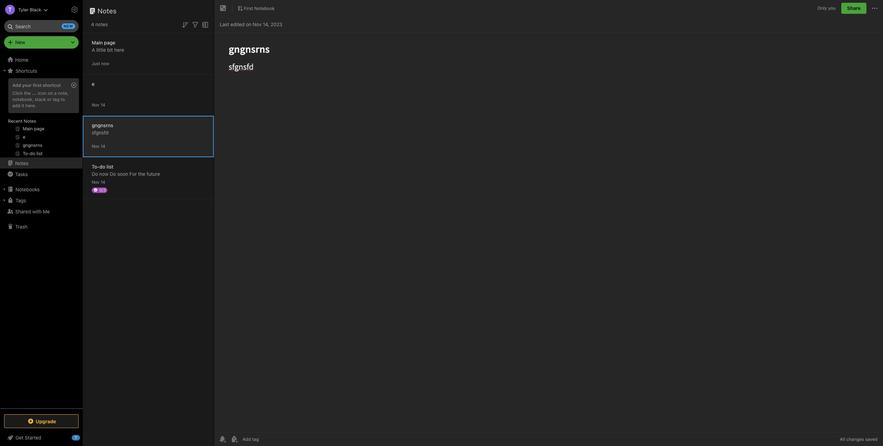 Task type: vqa. For each thing, say whether or not it's contained in the screenshot.
Choose default view option for Google Drive links field
no



Task type: locate. For each thing, give the bounding box(es) containing it.
nov 14 down sfgnsfd
[[92, 144, 105, 149]]

black
[[30, 7, 41, 12]]

tags
[[16, 197, 26, 203]]

expand note image
[[219, 4, 227, 12]]

14 down sfgnsfd
[[101, 144, 105, 149]]

notes right recent
[[24, 118, 36, 124]]

0 horizontal spatial on
[[48, 90, 53, 96]]

4
[[91, 21, 94, 27]]

1 14 from the top
[[101, 102, 105, 107]]

just
[[92, 61, 100, 66]]

me
[[43, 209, 50, 214]]

to
[[61, 97, 65, 102]]

the
[[24, 90, 31, 96], [138, 171, 145, 177]]

2 vertical spatial notes
[[15, 160, 28, 166]]

2 14 from the top
[[101, 144, 105, 149]]

last
[[220, 21, 229, 27]]

1 horizontal spatial on
[[246, 21, 251, 27]]

gngnsrns sfgnsfd
[[92, 122, 113, 135]]

now right just
[[101, 61, 109, 66]]

nov 14 up "0/3"
[[92, 180, 105, 185]]

here.
[[25, 103, 36, 108]]

0 vertical spatial on
[[246, 21, 251, 27]]

4 notes
[[91, 21, 108, 27]]

add
[[12, 103, 20, 108]]

do down 'list'
[[110, 171, 116, 177]]

tree containing home
[[0, 54, 83, 408]]

notebooks link
[[0, 184, 82, 195]]

group
[[0, 76, 82, 160]]

bit
[[107, 47, 113, 53]]

add a reminder image
[[218, 435, 227, 444]]

nov 14 up gngnsrns
[[92, 102, 105, 107]]

now down do
[[99, 171, 108, 177]]

notebook,
[[12, 97, 33, 102]]

settings image
[[70, 6, 79, 14]]

first
[[33, 82, 41, 88]]

on left a
[[48, 90, 53, 96]]

your
[[22, 82, 32, 88]]

nov
[[253, 21, 262, 27], [92, 102, 99, 107], [92, 144, 99, 149], [92, 180, 99, 185]]

or
[[47, 97, 51, 102]]

0 horizontal spatial the
[[24, 90, 31, 96]]

Sort options field
[[181, 20, 189, 29]]

recent
[[8, 118, 23, 124]]

the inside tree
[[24, 90, 31, 96]]

0 horizontal spatial do
[[92, 171, 98, 177]]

icon
[[38, 90, 47, 96]]

shared
[[15, 209, 31, 214]]

shortcuts button
[[0, 65, 82, 76]]

More actions field
[[871, 3, 879, 14]]

1 vertical spatial 14
[[101, 144, 105, 149]]

0 vertical spatial nov 14
[[92, 102, 105, 107]]

Account field
[[0, 3, 48, 17]]

first notebook button
[[235, 3, 277, 13]]

add filters image
[[191, 21, 199, 29]]

e
[[92, 81, 95, 87]]

home link
[[0, 54, 83, 65]]

14 for gngnsrns
[[101, 144, 105, 149]]

on
[[246, 21, 251, 27], [48, 90, 53, 96]]

soon
[[117, 171, 128, 177]]

icon on a note, notebook, stack or tag to add it here.
[[12, 90, 69, 108]]

3 nov 14 from the top
[[92, 180, 105, 185]]

1 horizontal spatial do
[[110, 171, 116, 177]]

nov 14
[[92, 102, 105, 107], [92, 144, 105, 149], [92, 180, 105, 185]]

do down "to-"
[[92, 171, 98, 177]]

now
[[101, 61, 109, 66], [99, 171, 108, 177]]

Help and Learning task checklist field
[[0, 433, 83, 444]]

get
[[16, 435, 23, 441]]

tag
[[53, 97, 59, 102]]

notes up notes at the left top of the page
[[98, 7, 117, 15]]

trash link
[[0, 221, 82, 232]]

14 up "0/3"
[[101, 180, 105, 185]]

nov down e
[[92, 102, 99, 107]]

click to collapse image
[[80, 434, 85, 442]]

main page a little bit here
[[92, 39, 124, 53]]

recent notes
[[8, 118, 36, 124]]

1 horizontal spatial the
[[138, 171, 145, 177]]

14 up gngnsrns
[[101, 102, 105, 107]]

list
[[107, 164, 113, 170]]

group containing add your first shortcut
[[0, 76, 82, 160]]

1 vertical spatial now
[[99, 171, 108, 177]]

a
[[92, 47, 95, 53]]

shared with me
[[15, 209, 50, 214]]

Search text field
[[9, 20, 74, 32]]

1 nov 14 from the top
[[92, 102, 105, 107]]

only
[[818, 5, 827, 11]]

new
[[64, 24, 73, 28]]

2 vertical spatial nov 14
[[92, 180, 105, 185]]

1 vertical spatial the
[[138, 171, 145, 177]]

nov down sfgnsfd
[[92, 144, 99, 149]]

started
[[25, 435, 41, 441]]

Add filters field
[[191, 20, 199, 29]]

0 vertical spatial the
[[24, 90, 31, 96]]

2 nov 14 from the top
[[92, 144, 105, 149]]

on right edited
[[246, 21, 251, 27]]

stack
[[35, 97, 46, 102]]

tree
[[0, 54, 83, 408]]

main
[[92, 39, 103, 45]]

notes
[[98, 7, 117, 15], [24, 118, 36, 124], [15, 160, 28, 166]]

notes up 'tasks'
[[15, 160, 28, 166]]

tags button
[[0, 195, 82, 206]]

1 vertical spatial notes
[[24, 118, 36, 124]]

14
[[101, 102, 105, 107], [101, 144, 105, 149], [101, 180, 105, 185]]

only you
[[818, 5, 836, 11]]

1 vertical spatial nov 14
[[92, 144, 105, 149]]

0 vertical spatial now
[[101, 61, 109, 66]]

here
[[114, 47, 124, 53]]

the right for
[[138, 171, 145, 177]]

group inside tree
[[0, 76, 82, 160]]

it
[[22, 103, 24, 108]]

do
[[92, 171, 98, 177], [110, 171, 116, 177]]

0/3
[[99, 187, 106, 193]]

0 vertical spatial 14
[[101, 102, 105, 107]]

upgrade
[[36, 419, 56, 424]]

1 vertical spatial on
[[48, 90, 53, 96]]

shared with me link
[[0, 206, 82, 217]]

on inside the icon on a note, notebook, stack or tag to add it here.
[[48, 90, 53, 96]]

saved
[[865, 437, 878, 442]]

first notebook
[[244, 5, 275, 11]]

the left ...
[[24, 90, 31, 96]]

new button
[[4, 36, 79, 49]]

2 vertical spatial 14
[[101, 180, 105, 185]]

nov left 14,
[[253, 21, 262, 27]]



Task type: describe. For each thing, give the bounding box(es) containing it.
just now
[[92, 61, 109, 66]]

share
[[847, 5, 861, 11]]

to-
[[92, 164, 99, 170]]

sfgnsfd
[[92, 130, 108, 135]]

gngnsrns
[[92, 122, 113, 128]]

little
[[96, 47, 106, 53]]

you
[[828, 5, 836, 11]]

note window element
[[214, 0, 883, 446]]

nov inside note window element
[[253, 21, 262, 27]]

home
[[15, 57, 28, 63]]

share button
[[841, 3, 867, 14]]

3 14 from the top
[[101, 180, 105, 185]]

new search field
[[9, 20, 75, 32]]

tyler black
[[18, 7, 41, 12]]

all
[[840, 437, 845, 442]]

note,
[[58, 90, 69, 96]]

with
[[32, 209, 42, 214]]

expand notebooks image
[[2, 187, 7, 192]]

tasks button
[[0, 169, 82, 180]]

first
[[244, 5, 253, 11]]

more actions image
[[871, 4, 879, 12]]

upgrade button
[[4, 415, 79, 428]]

tyler
[[18, 7, 29, 12]]

7
[[75, 436, 77, 440]]

0 vertical spatial notes
[[98, 7, 117, 15]]

to-do list do now do soon for the future
[[92, 164, 160, 177]]

changes
[[846, 437, 864, 442]]

add your first shortcut
[[12, 82, 61, 88]]

add
[[12, 82, 21, 88]]

View options field
[[199, 20, 209, 29]]

notes link
[[0, 158, 82, 169]]

click
[[12, 90, 23, 96]]

page
[[104, 39, 115, 45]]

trash
[[15, 224, 28, 230]]

Add tag field
[[242, 436, 294, 443]]

notebook
[[254, 5, 275, 11]]

do
[[99, 164, 105, 170]]

nov up "0/3"
[[92, 180, 99, 185]]

nov 14 for e
[[92, 102, 105, 107]]

1 do from the left
[[92, 171, 98, 177]]

now inside to-do list do now do soon for the future
[[99, 171, 108, 177]]

...
[[32, 90, 37, 96]]

all changes saved
[[840, 437, 878, 442]]

new
[[15, 39, 25, 45]]

tasks
[[15, 171, 28, 177]]

on inside note window element
[[246, 21, 251, 27]]

14,
[[263, 21, 269, 27]]

Note Editor text field
[[214, 33, 883, 432]]

add tag image
[[230, 435, 238, 444]]

notes
[[95, 21, 108, 27]]

click the ...
[[12, 90, 37, 96]]

shortcut
[[43, 82, 61, 88]]

nov 14 for gngnsrns
[[92, 144, 105, 149]]

last edited on nov 14, 2023
[[220, 21, 282, 27]]

expand tags image
[[2, 198, 7, 203]]

2 do from the left
[[110, 171, 116, 177]]

future
[[147, 171, 160, 177]]

notebooks
[[16, 186, 40, 192]]

for
[[130, 171, 137, 177]]

shortcuts
[[16, 68, 37, 74]]

a
[[54, 90, 57, 96]]

2023
[[271, 21, 282, 27]]

the inside to-do list do now do soon for the future
[[138, 171, 145, 177]]

get started
[[16, 435, 41, 441]]

14 for e
[[101, 102, 105, 107]]

edited
[[231, 21, 245, 27]]



